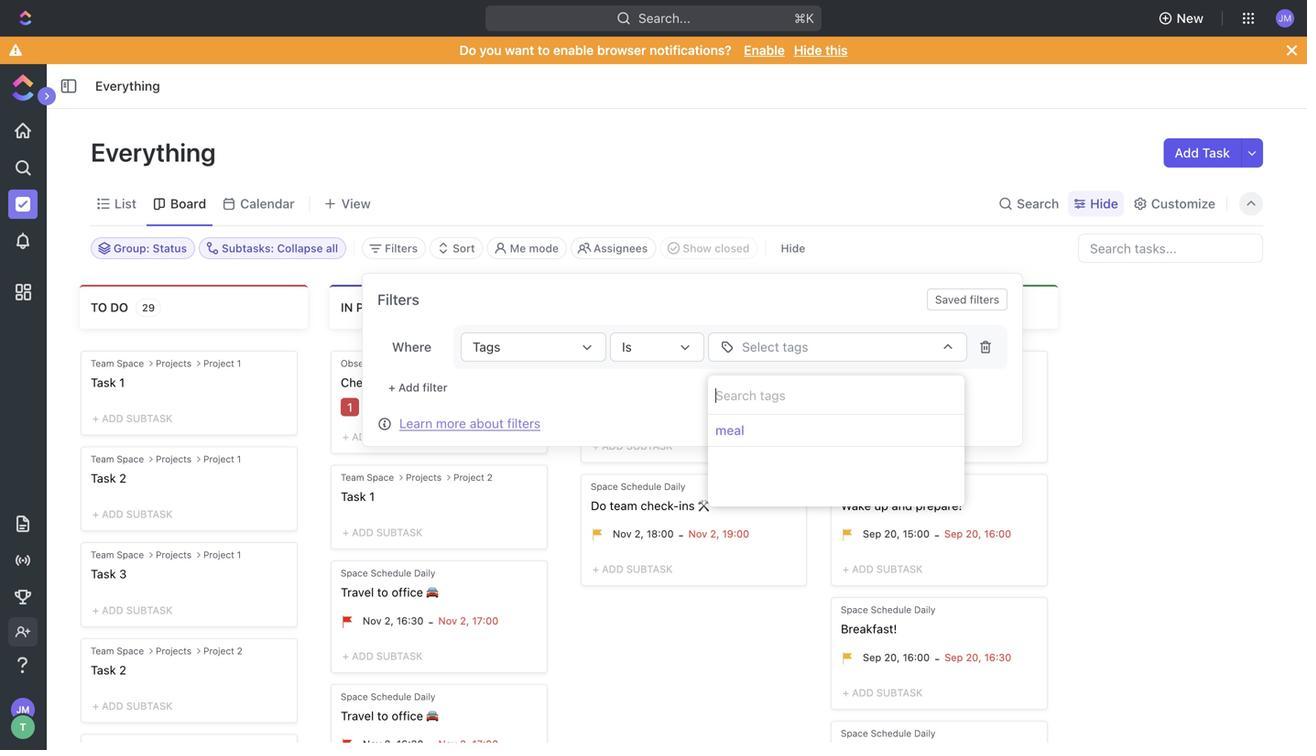Task type: locate. For each thing, give the bounding box(es) containing it.
up
[[875, 376, 889, 389], [875, 499, 889, 513]]

saved
[[936, 293, 967, 306]]

team space up task 2
[[91, 646, 144, 656]]

0 vertical spatial hide
[[794, 43, 822, 58]]

out
[[379, 376, 397, 389]]

breakfast!
[[841, 622, 898, 636]]

assignees
[[594, 242, 648, 255]]

team space for task 1
[[341, 473, 394, 483]]

0 vertical spatial ‎task
[[91, 376, 116, 389]]

projects for task 3
[[156, 550, 192, 561]]

schedule inside space schedule daily wake up and prepare!
[[871, 358, 912, 369]]

filters right about
[[507, 416, 541, 431]]

1 project 1 from the top
[[204, 358, 241, 369]]

0 vertical spatial space schedule daily travel to office 🚘
[[341, 568, 439, 600]]

2 vertical spatial project 1
[[204, 550, 241, 561]]

team for ‎task 2
[[91, 454, 114, 465]]

0 vertical spatial filters
[[970, 293, 1000, 306]]

wake inside space schedule daily wake up and prepare!
[[841, 376, 872, 389]]

‎task 1
[[91, 376, 125, 389]]

project for ‎task 2
[[204, 454, 234, 465]]

team up ‎task 2 at the bottom of the page
[[91, 454, 114, 465]]

hide button
[[1069, 191, 1124, 217]]

customize
[[1152, 196, 1216, 211]]

2 do team check-ins ⚒️ from the top
[[591, 499, 710, 513]]

1 vertical spatial 🚘
[[427, 709, 439, 723]]

in
[[341, 301, 353, 314]]

more
[[436, 416, 466, 431]]

1 vertical spatial travel
[[341, 709, 374, 723]]

schedule
[[621, 358, 662, 369], [871, 358, 912, 369], [621, 482, 662, 492], [371, 568, 412, 579], [871, 605, 912, 616], [371, 692, 412, 702], [871, 728, 912, 739]]

project 1 for task 3
[[204, 550, 241, 561]]

add inside add task "button"
[[1175, 145, 1200, 160]]

space
[[117, 358, 144, 369], [591, 358, 618, 369], [841, 358, 869, 369], [117, 454, 144, 465], [367, 473, 394, 483], [591, 482, 618, 492], [117, 550, 144, 561], [341, 568, 368, 579], [841, 605, 869, 616], [117, 646, 144, 656], [341, 692, 368, 702], [841, 728, 869, 739]]

project for ‎task 1
[[204, 358, 234, 369]]

1 horizontal spatial filters
[[970, 293, 1000, 306]]

1 vertical spatial ⚒️
[[698, 499, 710, 513]]

want
[[505, 43, 535, 58]]

projects
[[156, 358, 192, 369], [156, 454, 192, 465], [406, 473, 442, 483], [156, 550, 192, 561], [156, 646, 192, 656]]

0 horizontal spatial filters
[[507, 416, 541, 431]]

prepare!
[[916, 376, 963, 389], [916, 499, 963, 513]]

add task button
[[1164, 138, 1242, 168]]

team
[[91, 358, 114, 369], [91, 454, 114, 465], [341, 473, 364, 483], [91, 550, 114, 561], [91, 646, 114, 656]]

everything
[[95, 78, 160, 93], [91, 137, 221, 167]]

progress
[[356, 301, 420, 314]]

where
[[392, 340, 432, 355]]

0 vertical spatial do team check-ins ⚒️
[[591, 376, 710, 389]]

1 vertical spatial space schedule daily travel to office 🚘
[[341, 692, 439, 723]]

select
[[742, 340, 780, 355]]

0 vertical spatial space schedule daily
[[591, 358, 686, 369]]

task 3
[[91, 567, 127, 581]]

search button
[[993, 191, 1065, 217]]

2 prepare! from the top
[[916, 499, 963, 513]]

2 vertical spatial hide
[[781, 242, 806, 255]]

about
[[470, 416, 504, 431]]

notifications?
[[650, 43, 732, 58]]

1 vertical spatial do
[[591, 376, 607, 389]]

observatory check out rancho obser.
[[341, 358, 482, 389]]

obser.
[[446, 376, 482, 389]]

filters
[[970, 293, 1000, 306], [507, 416, 541, 431]]

2 ‎task from the top
[[91, 472, 116, 485]]

1 prepare! from the top
[[916, 376, 963, 389]]

+ add subtask
[[93, 413, 173, 425], [343, 431, 423, 443], [593, 440, 673, 452], [843, 440, 923, 452], [93, 509, 173, 521], [343, 527, 423, 539], [593, 564, 673, 576], [843, 564, 923, 576], [93, 605, 173, 617], [343, 650, 423, 662], [843, 687, 923, 699], [93, 700, 173, 712]]

subtask
[[126, 413, 173, 425], [377, 431, 423, 443], [627, 440, 673, 452], [877, 440, 923, 452], [126, 509, 173, 521], [377, 527, 423, 539], [627, 564, 673, 576], [877, 564, 923, 576], [126, 605, 173, 617], [377, 650, 423, 662], [877, 687, 923, 699], [126, 700, 173, 712]]

‎task for ‎task 1
[[91, 376, 116, 389]]

calendar
[[240, 196, 295, 211]]

task
[[1203, 145, 1231, 160], [341, 490, 366, 504], [91, 567, 116, 581], [91, 663, 116, 677]]

1 vertical spatial check-
[[641, 499, 679, 513]]

space schedule daily
[[591, 358, 686, 369], [591, 482, 686, 492], [841, 728, 936, 739]]

team space up task 1
[[341, 473, 394, 483]]

1 vertical spatial team
[[610, 499, 638, 513]]

2 and from the top
[[892, 499, 913, 513]]

- for wake
[[935, 405, 940, 419]]

project 1
[[204, 358, 241, 369], [204, 454, 241, 465], [204, 550, 241, 561]]

0 vertical spatial up
[[875, 376, 889, 389]]

enable
[[744, 43, 785, 58]]

3 project 1 from the top
[[204, 550, 241, 561]]

0 vertical spatial and
[[892, 376, 913, 389]]

0 horizontal spatial project 2
[[204, 646, 243, 656]]

tags
[[783, 340, 809, 355]]

customize button
[[1128, 191, 1222, 217]]

1 vertical spatial wake
[[841, 499, 872, 513]]

1 vertical spatial prepare!
[[916, 499, 963, 513]]

travel
[[341, 586, 374, 600], [341, 709, 374, 723]]

add
[[1175, 145, 1200, 160], [399, 381, 420, 394], [102, 413, 123, 425], [352, 431, 374, 443], [602, 440, 624, 452], [852, 440, 874, 452], [102, 509, 123, 521], [352, 527, 374, 539], [602, 564, 624, 576], [852, 564, 874, 576], [102, 605, 123, 617], [352, 650, 374, 662], [852, 687, 874, 699], [102, 700, 123, 712]]

1 vertical spatial and
[[892, 499, 913, 513]]

+
[[389, 381, 396, 394], [93, 413, 99, 425], [343, 431, 349, 443], [593, 440, 599, 452], [843, 440, 850, 452], [93, 509, 99, 521], [343, 527, 349, 539], [593, 564, 599, 576], [843, 564, 850, 576], [93, 605, 99, 617], [343, 650, 349, 662], [843, 687, 850, 699], [93, 700, 99, 712]]

team space up ‎task 2 at the bottom of the page
[[91, 454, 144, 465]]

1 vertical spatial project 1
[[204, 454, 241, 465]]

0 vertical spatial project 2
[[454, 473, 493, 483]]

project for task 2
[[204, 646, 234, 656]]

1 travel from the top
[[341, 586, 374, 600]]

1 ins from the top
[[679, 376, 695, 389]]

browser
[[597, 43, 647, 58]]

ins
[[679, 376, 695, 389], [679, 499, 695, 513]]

this
[[826, 43, 848, 58]]

1 vertical spatial hide
[[1091, 196, 1119, 211]]

projects for task 2
[[156, 646, 192, 656]]

project
[[204, 358, 234, 369], [204, 454, 234, 465], [454, 473, 485, 483], [204, 550, 234, 561], [204, 646, 234, 656]]

1
[[237, 358, 241, 369], [119, 376, 125, 389], [347, 401, 353, 414], [237, 454, 241, 465], [370, 490, 375, 504], [237, 550, 241, 561]]

0 vertical spatial check-
[[641, 376, 679, 389]]

task 1
[[341, 490, 375, 504]]

0 vertical spatial project 1
[[204, 358, 241, 369]]

select tags
[[742, 340, 809, 355]]

check-
[[641, 376, 679, 389], [641, 499, 679, 513]]

office
[[392, 586, 423, 600], [392, 709, 423, 723]]

1 horizontal spatial project 2
[[454, 473, 493, 483]]

space schedule daily wake up and prepare!
[[841, 358, 963, 389]]

‎task 2
[[91, 472, 126, 485]]

‎task
[[91, 376, 116, 389], [91, 472, 116, 485]]

daily
[[664, 358, 686, 369], [915, 358, 936, 369], [664, 482, 686, 492], [414, 568, 436, 579], [915, 605, 936, 616], [414, 692, 436, 702], [915, 728, 936, 739]]

select tags button
[[708, 333, 968, 362]]

1 up from the top
[[875, 376, 889, 389]]

⚒️
[[698, 376, 710, 389], [698, 499, 710, 513]]

0 vertical spatial office
[[392, 586, 423, 600]]

2 vertical spatial do
[[591, 499, 607, 513]]

3
[[119, 567, 127, 581]]

0 vertical spatial prepare!
[[916, 376, 963, 389]]

do you want to enable browser notifications? enable hide this
[[460, 43, 848, 58]]

team for task 1
[[341, 473, 364, 483]]

1 vertical spatial ‎task
[[91, 472, 116, 485]]

2 project 1 from the top
[[204, 454, 241, 465]]

check
[[341, 376, 376, 389]]

1 vertical spatial project 2
[[204, 646, 243, 656]]

1 vertical spatial up
[[875, 499, 889, 513]]

hide
[[794, 43, 822, 58], [1091, 196, 1119, 211], [781, 242, 806, 255]]

team up task 2
[[91, 646, 114, 656]]

team up ‎task 1
[[91, 358, 114, 369]]

to
[[538, 43, 550, 58], [91, 301, 107, 314], [377, 586, 389, 600], [377, 709, 389, 723]]

1 vertical spatial space schedule daily
[[591, 482, 686, 492]]

1 vertical spatial office
[[392, 709, 423, 723]]

0 vertical spatial team
[[610, 376, 638, 389]]

0 vertical spatial travel
[[341, 586, 374, 600]]

in progress
[[341, 301, 420, 314]]

‎task for ‎task 2
[[91, 472, 116, 485]]

filters right saved
[[970, 293, 1000, 306]]

1 and from the top
[[892, 376, 913, 389]]

0 vertical spatial ⚒️
[[698, 376, 710, 389]]

team space up ‎task 1
[[91, 358, 144, 369]]

1 do team check-ins ⚒️ from the top
[[591, 376, 710, 389]]

1 wake from the top
[[841, 376, 872, 389]]

space inside space schedule daily wake up and prepare!
[[841, 358, 869, 369]]

wake up and prepare!
[[841, 499, 963, 513]]

1 vertical spatial ins
[[679, 499, 695, 513]]

project 2 for task 2
[[204, 646, 243, 656]]

do team check-ins ⚒️
[[591, 376, 710, 389], [591, 499, 710, 513]]

team space
[[91, 358, 144, 369], [91, 454, 144, 465], [341, 473, 394, 483], [91, 550, 144, 561], [91, 646, 144, 656]]

project 2
[[454, 473, 493, 483], [204, 646, 243, 656]]

+ add filter
[[389, 381, 448, 394]]

1 vertical spatial everything
[[91, 137, 221, 167]]

0 vertical spatial wake
[[841, 376, 872, 389]]

team up task 3
[[91, 550, 114, 561]]

0 vertical spatial everything
[[95, 78, 160, 93]]

search...
[[639, 11, 691, 26]]

0 vertical spatial ins
[[679, 376, 695, 389]]

🚘
[[427, 586, 439, 600], [427, 709, 439, 723]]

1 ‎task from the top
[[91, 376, 116, 389]]

team space up 3
[[91, 550, 144, 561]]

team up task 1
[[341, 473, 364, 483]]

Search tasks... text field
[[1080, 235, 1263, 262]]

project 1 for ‎task 2
[[204, 454, 241, 465]]

1 vertical spatial do team check-ins ⚒️
[[591, 499, 710, 513]]

task for task 1
[[341, 490, 366, 504]]

up inside space schedule daily wake up and prepare!
[[875, 376, 889, 389]]

team for task 3
[[91, 550, 114, 561]]

0 vertical spatial 🚘
[[427, 586, 439, 600]]

2 ins from the top
[[679, 499, 695, 513]]

1 vertical spatial filters
[[507, 416, 541, 431]]

wake
[[841, 376, 872, 389], [841, 499, 872, 513]]

do
[[460, 43, 476, 58], [591, 376, 607, 389], [591, 499, 607, 513]]

team space for ‎task 1
[[91, 358, 144, 369]]

2 office from the top
[[392, 709, 423, 723]]

2 up from the top
[[875, 499, 889, 513]]

to do
[[91, 301, 128, 314]]

everything inside "link"
[[95, 78, 160, 93]]



Task type: vqa. For each thing, say whether or not it's contained in the screenshot.
right Just
no



Task type: describe. For each thing, give the bounding box(es) containing it.
saved filters
[[936, 293, 1000, 306]]

1 🚘 from the top
[[427, 586, 439, 600]]

filters button
[[362, 237, 426, 259]]

meal
[[716, 423, 745, 438]]

filters
[[385, 242, 418, 255]]

everything link
[[91, 75, 165, 97]]

hide button
[[774, 237, 813, 259]]

1 space schedule daily travel to office 🚘 from the top
[[341, 568, 439, 600]]

2 space schedule daily travel to office 🚘 from the top
[[341, 692, 439, 723]]

1 office from the top
[[392, 586, 423, 600]]

2 travel from the top
[[341, 709, 374, 723]]

list
[[115, 196, 137, 211]]

2 vertical spatial space schedule daily
[[841, 728, 936, 739]]

prepare! inside space schedule daily wake up and prepare!
[[916, 376, 963, 389]]

search
[[1017, 196, 1060, 211]]

34
[[920, 302, 933, 314]]

project for task 1
[[454, 473, 485, 483]]

team space for task 2
[[91, 646, 144, 656]]

projects for ‎task 1
[[156, 358, 192, 369]]

space inside space schedule daily breakfast!
[[841, 605, 869, 616]]

learn more about filters link
[[400, 416, 541, 431]]

do
[[110, 301, 128, 314]]

29
[[142, 302, 155, 314]]

projects for task 1
[[406, 473, 442, 483]]

1 check- from the top
[[641, 376, 679, 389]]

0 vertical spatial do
[[460, 43, 476, 58]]

hide inside button
[[781, 242, 806, 255]]

calendar link
[[237, 191, 295, 217]]

filter
[[423, 381, 448, 394]]

learn
[[400, 416, 433, 431]]

enable
[[554, 43, 594, 58]]

learn more about filters
[[400, 416, 541, 431]]

2 wake from the top
[[841, 499, 872, 513]]

space schedule daily breakfast!
[[841, 605, 936, 636]]

1 team from the top
[[610, 376, 638, 389]]

task for task 3
[[91, 567, 116, 581]]

⌘k
[[795, 11, 815, 26]]

list link
[[111, 191, 137, 217]]

Search tags text field
[[708, 376, 965, 415]]

schedule inside space schedule daily breakfast!
[[871, 605, 912, 616]]

task inside "button"
[[1203, 145, 1231, 160]]

- for breakfast!
[[935, 652, 940, 666]]

- for travel
[[428, 615, 434, 629]]

task for task 2
[[91, 663, 116, 677]]

new button
[[1152, 4, 1215, 33]]

new
[[1177, 11, 1204, 26]]

project 1 for ‎task 1
[[204, 358, 241, 369]]

projects for ‎task 2
[[156, 454, 192, 465]]

team for ‎task 1
[[91, 358, 114, 369]]

add task
[[1175, 145, 1231, 160]]

team space for task 3
[[91, 550, 144, 561]]

assignees button
[[571, 237, 656, 259]]

and inside space schedule daily wake up and prepare!
[[892, 376, 913, 389]]

team for task 2
[[91, 646, 114, 656]]

board
[[170, 196, 206, 211]]

team space for ‎task 2
[[91, 454, 144, 465]]

daily inside space schedule daily breakfast!
[[915, 605, 936, 616]]

observatory
[[341, 358, 395, 369]]

board link
[[167, 191, 206, 217]]

1 ⚒️ from the top
[[698, 376, 710, 389]]

daily inside space schedule daily wake up and prepare!
[[915, 358, 936, 369]]

project 2 for task 1
[[454, 473, 493, 483]]

task 2
[[91, 663, 126, 677]]

2 team from the top
[[610, 499, 638, 513]]

project for task 3
[[204, 550, 234, 561]]

2 check- from the top
[[641, 499, 679, 513]]

hide inside dropdown button
[[1091, 196, 1119, 211]]

you
[[480, 43, 502, 58]]

2 🚘 from the top
[[427, 709, 439, 723]]

2 ⚒️ from the top
[[698, 499, 710, 513]]

rancho
[[401, 376, 442, 389]]



